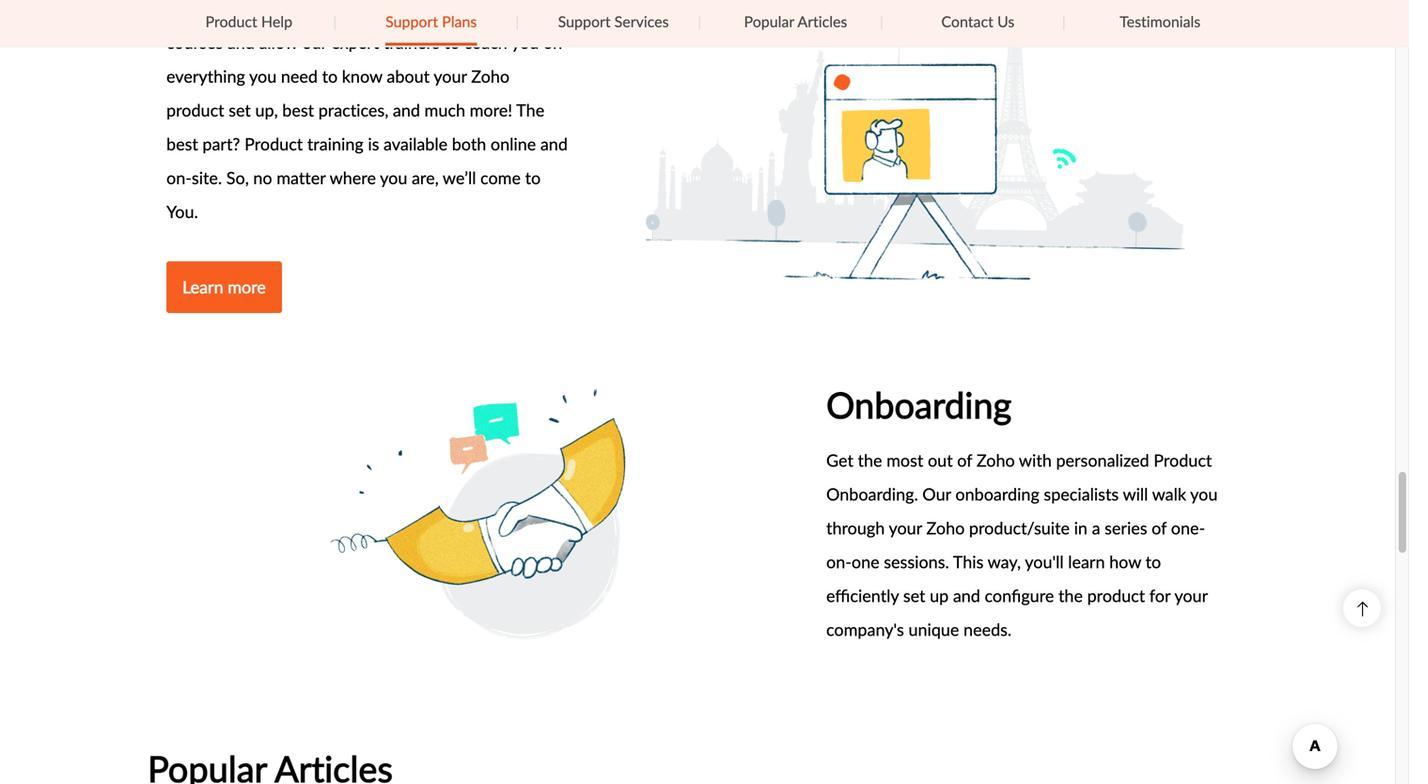 Task type: locate. For each thing, give the bounding box(es) containing it.
0 horizontal spatial the
[[858, 449, 882, 472]]

0 horizontal spatial zoho
[[471, 65, 510, 88]]

1 vertical spatial on
[[543, 31, 562, 54]]

everything
[[166, 65, 245, 88]]

1 vertical spatial your
[[889, 516, 922, 540]]

up,
[[255, 98, 278, 122]]

you.
[[166, 200, 198, 223]]

support left "plans"
[[386, 11, 438, 31]]

to right come
[[525, 166, 541, 190]]

set left the up,
[[229, 98, 251, 122]]

register
[[166, 0, 226, 20]]

sessions.
[[884, 550, 949, 574]]

will
[[1123, 482, 1148, 506]]

and right up
[[953, 584, 980, 608]]

1 horizontal spatial for
[[1150, 584, 1171, 608]]

0 horizontal spatial for
[[231, 0, 252, 20]]

0 vertical spatial on-
[[166, 166, 192, 190]]

best
[[282, 98, 314, 122], [166, 132, 198, 156]]

0 vertical spatial on
[[437, 0, 456, 20]]

best left 'part?'
[[166, 132, 198, 156]]

0 horizontal spatial our
[[256, 0, 281, 20]]

zoho up more!
[[471, 65, 510, 88]]

best right the up,
[[282, 98, 314, 122]]

is
[[368, 132, 379, 156]]

product down the everything
[[166, 98, 224, 122]]

most
[[887, 449, 924, 472]]

1 vertical spatial set
[[903, 584, 926, 608]]

testimonials link
[[1120, 0, 1201, 43]]

your down one-
[[1174, 584, 1208, 608]]

on- up you.
[[166, 166, 192, 190]]

testimonials
[[1120, 11, 1201, 31]]

0 horizontal spatial your
[[434, 65, 467, 88]]

contact
[[941, 11, 994, 31]]

2 vertical spatial your
[[1174, 584, 1208, 608]]

expert
[[331, 31, 379, 54]]

2 horizontal spatial zoho
[[977, 449, 1015, 472]]

set inside the get the most out of zoho with personalized product onboarding. our onboarding specialists will walk you through your zoho product/suite in a series of one- on-one sessions. this way, you'll learn how to efficiently set up and configure the product for your company's unique needs.
[[903, 584, 926, 608]]

set inside register for our personalized, hands-on training courses and allow our expert trainers to coach you on everything you need to know about your zoho product set up, best practices, and much more! the best part? product training is available both online and on-site. so, no matter where you are, we'll come to you.
[[229, 98, 251, 122]]

product/suite
[[969, 516, 1070, 540]]

practices,
[[318, 98, 389, 122]]

get the most out of zoho with personalized product onboarding. our onboarding specialists will walk you through your zoho product/suite in a series of one- on-one sessions. this way, you'll learn how to efficiently set up and configure the product for your company's unique needs.
[[826, 449, 1218, 641]]

up
[[930, 584, 949, 608]]

support plans link
[[386, 0, 477, 46]]

learn more
[[182, 275, 266, 299]]

to right how
[[1146, 550, 1161, 574]]

support for support plans
[[386, 11, 438, 31]]

1 horizontal spatial product
[[1087, 584, 1145, 608]]

popular articles link
[[744, 0, 847, 43]]

on
[[437, 0, 456, 20], [543, 31, 562, 54]]

zoho
[[471, 65, 510, 88], [977, 449, 1015, 472], [926, 516, 965, 540]]

1 vertical spatial for
[[1150, 584, 1171, 608]]

our
[[256, 0, 281, 20], [302, 31, 327, 54]]

set
[[229, 98, 251, 122], [903, 584, 926, 608]]

product up walk
[[1154, 449, 1212, 472]]

your up the much
[[434, 65, 467, 88]]

1 horizontal spatial our
[[302, 31, 327, 54]]

and down about
[[393, 98, 420, 122]]

matter
[[277, 166, 326, 190]]

support services link
[[558, 0, 669, 43]]

1 vertical spatial training
[[307, 132, 364, 156]]

in
[[1074, 516, 1088, 540]]

support services
[[558, 11, 669, 31]]

product
[[205, 11, 257, 31], [245, 132, 303, 156], [1154, 449, 1212, 472]]

1 horizontal spatial set
[[903, 584, 926, 608]]

on up trainers at the top
[[437, 0, 456, 20]]

1 horizontal spatial support
[[558, 11, 611, 31]]

1 horizontal spatial of
[[1152, 516, 1167, 540]]

0 vertical spatial set
[[229, 98, 251, 122]]

product left help
[[205, 11, 257, 31]]

support
[[386, 11, 438, 31], [558, 11, 611, 31]]

for
[[231, 0, 252, 20], [1150, 584, 1171, 608]]

0 vertical spatial best
[[282, 98, 314, 122]]

onboarding.
[[826, 482, 918, 506]]

support for support services
[[558, 11, 611, 31]]

0 horizontal spatial on
[[437, 0, 456, 20]]

coach
[[464, 31, 508, 54]]

learn
[[1068, 550, 1105, 574]]

support plans
[[386, 11, 477, 31]]

product
[[166, 98, 224, 122], [1087, 584, 1145, 608]]

you
[[511, 31, 539, 54], [249, 65, 277, 88], [380, 166, 407, 190], [1190, 482, 1218, 506]]

through
[[826, 516, 885, 540]]

a
[[1092, 516, 1100, 540]]

zoho down our
[[926, 516, 965, 540]]

onboarding
[[956, 482, 1040, 506]]

2 vertical spatial product
[[1154, 449, 1212, 472]]

are,
[[412, 166, 439, 190]]

with
[[1019, 449, 1052, 472]]

0 horizontal spatial training
[[307, 132, 364, 156]]

to inside the get the most out of zoho with personalized product onboarding. our onboarding specialists will walk you through your zoho product/suite in a series of one- on-one sessions. this way, you'll learn how to efficiently set up and configure the product for your company's unique needs.
[[1146, 550, 1161, 574]]

your inside register for our personalized, hands-on training courses and allow our expert trainers to coach you on everything you need to know about your zoho product set up, best practices, and much more! the best part? product training is available both online and on-site. so, no matter where you are, we'll come to you.
[[434, 65, 467, 88]]

walk
[[1152, 482, 1186, 506]]

0 vertical spatial of
[[957, 449, 972, 472]]

and right online
[[540, 132, 568, 156]]

1 vertical spatial of
[[1152, 516, 1167, 540]]

0 vertical spatial for
[[231, 0, 252, 20]]

0 vertical spatial the
[[858, 449, 882, 472]]

you right walk
[[1190, 482, 1218, 506]]

zoho up onboarding
[[977, 449, 1015, 472]]

training up coach
[[460, 0, 516, 20]]

much
[[424, 98, 465, 122]]

articles
[[798, 11, 847, 31]]

how
[[1109, 550, 1141, 574]]

2 support from the left
[[558, 11, 611, 31]]

support left services
[[558, 11, 611, 31]]

1 horizontal spatial zoho
[[926, 516, 965, 540]]

1 horizontal spatial on
[[543, 31, 562, 54]]

we'll
[[443, 166, 476, 190]]

specialists
[[1044, 482, 1119, 506]]

so,
[[226, 166, 249, 190]]

personalized
[[1056, 449, 1149, 472]]

on-
[[166, 166, 192, 190], [826, 550, 852, 574]]

on- down through
[[826, 550, 852, 574]]

0 vertical spatial zoho
[[471, 65, 510, 88]]

1 support from the left
[[386, 11, 438, 31]]

0 horizontal spatial on-
[[166, 166, 192, 190]]

series
[[1105, 516, 1147, 540]]

0 horizontal spatial support
[[386, 11, 438, 31]]

our up allow
[[256, 0, 281, 20]]

0 vertical spatial product
[[166, 98, 224, 122]]

1 vertical spatial our
[[302, 31, 327, 54]]

0 horizontal spatial product
[[166, 98, 224, 122]]

0 vertical spatial your
[[434, 65, 467, 88]]

1 vertical spatial product
[[245, 132, 303, 156]]

product down the up,
[[245, 132, 303, 156]]

1 vertical spatial on-
[[826, 550, 852, 574]]

to
[[444, 31, 460, 54], [322, 65, 338, 88], [525, 166, 541, 190], [1146, 550, 1161, 574]]

set left up
[[903, 584, 926, 608]]

of right out at the right bottom of page
[[957, 449, 972, 472]]

1 vertical spatial product
[[1087, 584, 1145, 608]]

of
[[957, 449, 972, 472], [1152, 516, 1167, 540]]

on- inside register for our personalized, hands-on training courses and allow our expert trainers to coach you on everything you need to know about your zoho product set up, best practices, and much more! the best part? product training is available both online and on-site. so, no matter where you are, we'll come to you.
[[166, 166, 192, 190]]

2 horizontal spatial your
[[1174, 584, 1208, 608]]

1 vertical spatial zoho
[[977, 449, 1015, 472]]

efficiently
[[826, 584, 899, 608]]

get
[[826, 449, 854, 472]]

the
[[858, 449, 882, 472], [1059, 584, 1083, 608]]

1 horizontal spatial on-
[[826, 550, 852, 574]]

0 horizontal spatial set
[[229, 98, 251, 122]]

to left coach
[[444, 31, 460, 54]]

of left one-
[[1152, 516, 1167, 540]]

one
[[852, 550, 880, 574]]

our
[[923, 482, 951, 506]]

the right get
[[858, 449, 882, 472]]

your
[[434, 65, 467, 88], [889, 516, 922, 540], [1174, 584, 1208, 608]]

on right coach
[[543, 31, 562, 54]]

training
[[460, 0, 516, 20], [307, 132, 364, 156]]

your up the "sessions."
[[889, 516, 922, 540]]

2 vertical spatial zoho
[[926, 516, 965, 540]]

1 vertical spatial best
[[166, 132, 198, 156]]

and
[[227, 31, 255, 54], [393, 98, 420, 122], [540, 132, 568, 156], [953, 584, 980, 608]]

1 horizontal spatial the
[[1059, 584, 1083, 608]]

0 vertical spatial product
[[205, 11, 257, 31]]

our right allow
[[302, 31, 327, 54]]

the down learn on the right bottom of page
[[1059, 584, 1083, 608]]

1 horizontal spatial training
[[460, 0, 516, 20]]

product down how
[[1087, 584, 1145, 608]]

training up where at the top
[[307, 132, 364, 156]]



Task type: describe. For each thing, give the bounding box(es) containing it.
unique
[[909, 618, 959, 641]]

onboarding
[[826, 380, 1012, 429]]

way,
[[988, 550, 1021, 574]]

0 horizontal spatial best
[[166, 132, 198, 156]]

0 horizontal spatial of
[[957, 449, 972, 472]]

product help link
[[205, 0, 292, 43]]

site.
[[192, 166, 222, 190]]

both
[[452, 132, 486, 156]]

product inside register for our personalized, hands-on training courses and allow our expert trainers to coach you on everything you need to know about your zoho product set up, best practices, and much more! the best part? product training is available both online and on-site. so, no matter where you are, we'll come to you.
[[245, 132, 303, 156]]

about
[[387, 65, 430, 88]]

more!
[[470, 98, 512, 122]]

configure
[[985, 584, 1054, 608]]

one-
[[1171, 516, 1205, 540]]

and left allow
[[227, 31, 255, 54]]

you left are,
[[380, 166, 407, 190]]

register for our personalized, hands-on training courses and allow our expert trainers to coach you on everything you need to know about your zoho product set up, best practices, and much more! the best part? product training is available both online and on-site. so, no matter where you are, we'll come to you.
[[166, 0, 568, 223]]

product help
[[205, 11, 292, 31]]

0 vertical spatial our
[[256, 0, 281, 20]]

popular
[[744, 11, 794, 31]]

1 horizontal spatial best
[[282, 98, 314, 122]]

product inside the get the most out of zoho with personalized product onboarding. our onboarding specialists will walk you through your zoho product/suite in a series of one- on-one sessions. this way, you'll learn how to efficiently set up and configure the product for your company's unique needs.
[[1154, 449, 1212, 472]]

need
[[281, 65, 318, 88]]

product inside the get the most out of zoho with personalized product onboarding. our onboarding specialists will walk you through your zoho product/suite in a series of one- on-one sessions. this way, you'll learn how to efficiently set up and configure the product for your company's unique needs.
[[1087, 584, 1145, 608]]

popular articles
[[744, 11, 847, 31]]

learn more link
[[166, 262, 282, 313]]

help
[[261, 11, 292, 31]]

on- inside the get the most out of zoho with personalized product onboarding. our onboarding specialists will walk you through your zoho product/suite in a series of one- on-one sessions. this way, you'll learn how to efficiently set up and configure the product for your company's unique needs.
[[826, 550, 852, 574]]

allow
[[259, 31, 298, 54]]

and inside the get the most out of zoho with personalized product onboarding. our onboarding specialists will walk you through your zoho product/suite in a series of one- on-one sessions. this way, you'll learn how to efficiently set up and configure the product for your company's unique needs.
[[953, 584, 980, 608]]

to right need
[[322, 65, 338, 88]]

for inside the get the most out of zoho with personalized product onboarding. our onboarding specialists will walk you through your zoho product/suite in a series of one- on-one sessions. this way, you'll learn how to efficiently set up and configure the product for your company's unique needs.
[[1150, 584, 1171, 608]]

trainers
[[383, 31, 440, 54]]

where
[[330, 166, 376, 190]]

courses
[[166, 31, 223, 54]]

contact us
[[941, 11, 1015, 31]]

you inside the get the most out of zoho with personalized product onboarding. our onboarding specialists will walk you through your zoho product/suite in a series of one- on-one sessions. this way, you'll learn how to efficiently set up and configure the product for your company's unique needs.
[[1190, 482, 1218, 506]]

for inside register for our personalized, hands-on training courses and allow our expert trainers to coach you on everything you need to know about your zoho product set up, best practices, and much more! the best part? product training is available both online and on-site. so, no matter where you are, we'll come to you.
[[231, 0, 252, 20]]

needs.
[[964, 618, 1012, 641]]

the
[[516, 98, 545, 122]]

out
[[928, 449, 953, 472]]

personalized,
[[285, 0, 382, 20]]

0 vertical spatial training
[[460, 0, 516, 20]]

plans
[[442, 11, 477, 31]]

you up the up,
[[249, 65, 277, 88]]

you'll
[[1025, 550, 1064, 574]]

company's
[[826, 618, 904, 641]]

available
[[384, 132, 448, 156]]

know
[[342, 65, 382, 88]]

no
[[253, 166, 272, 190]]

zoho inside register for our personalized, hands-on training courses and allow our expert trainers to coach you on everything you need to know about your zoho product set up, best practices, and much more! the best part? product training is available both online and on-site. so, no matter where you are, we'll come to you.
[[471, 65, 510, 88]]

1 vertical spatial the
[[1059, 584, 1083, 608]]

more
[[228, 275, 266, 299]]

learn
[[182, 275, 223, 299]]

come
[[480, 166, 521, 190]]

us
[[997, 11, 1015, 31]]

you right coach
[[511, 31, 539, 54]]

services
[[615, 11, 669, 31]]

online
[[491, 132, 536, 156]]

contact us link
[[941, 0, 1015, 43]]

product inside product help link
[[205, 11, 257, 31]]

product inside register for our personalized, hands-on training courses and allow our expert trainers to coach you on everything you need to know about your zoho product set up, best practices, and much more! the best part? product training is available both online and on-site. so, no matter where you are, we'll come to you.
[[166, 98, 224, 122]]

this
[[953, 550, 984, 574]]

hands-
[[387, 0, 437, 20]]

1 horizontal spatial your
[[889, 516, 922, 540]]

part?
[[203, 132, 240, 156]]



Task type: vqa. For each thing, say whether or not it's contained in the screenshot.
1st "heading" from the bottom of the page
no



